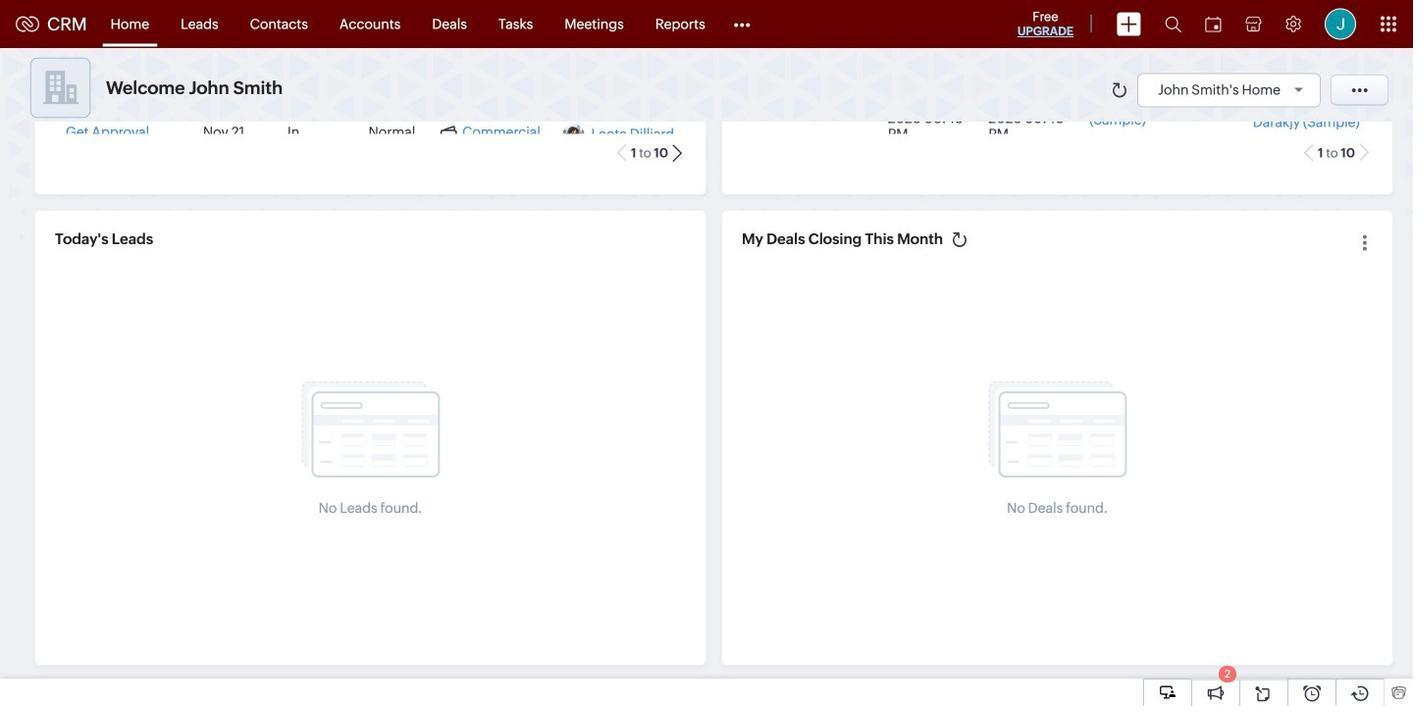 Task type: locate. For each thing, give the bounding box(es) containing it.
search element
[[1154, 0, 1194, 48]]

profile image
[[1325, 8, 1357, 40]]

profile element
[[1314, 0, 1369, 48]]



Task type: describe. For each thing, give the bounding box(es) containing it.
Other Modules field
[[721, 8, 764, 40]]

create menu image
[[1117, 12, 1142, 36]]

logo image
[[16, 16, 39, 32]]

calendar image
[[1206, 16, 1222, 32]]

create menu element
[[1105, 0, 1154, 48]]

search image
[[1165, 16, 1182, 32]]



Task type: vqa. For each thing, say whether or not it's contained in the screenshot.
Profile icon
yes



